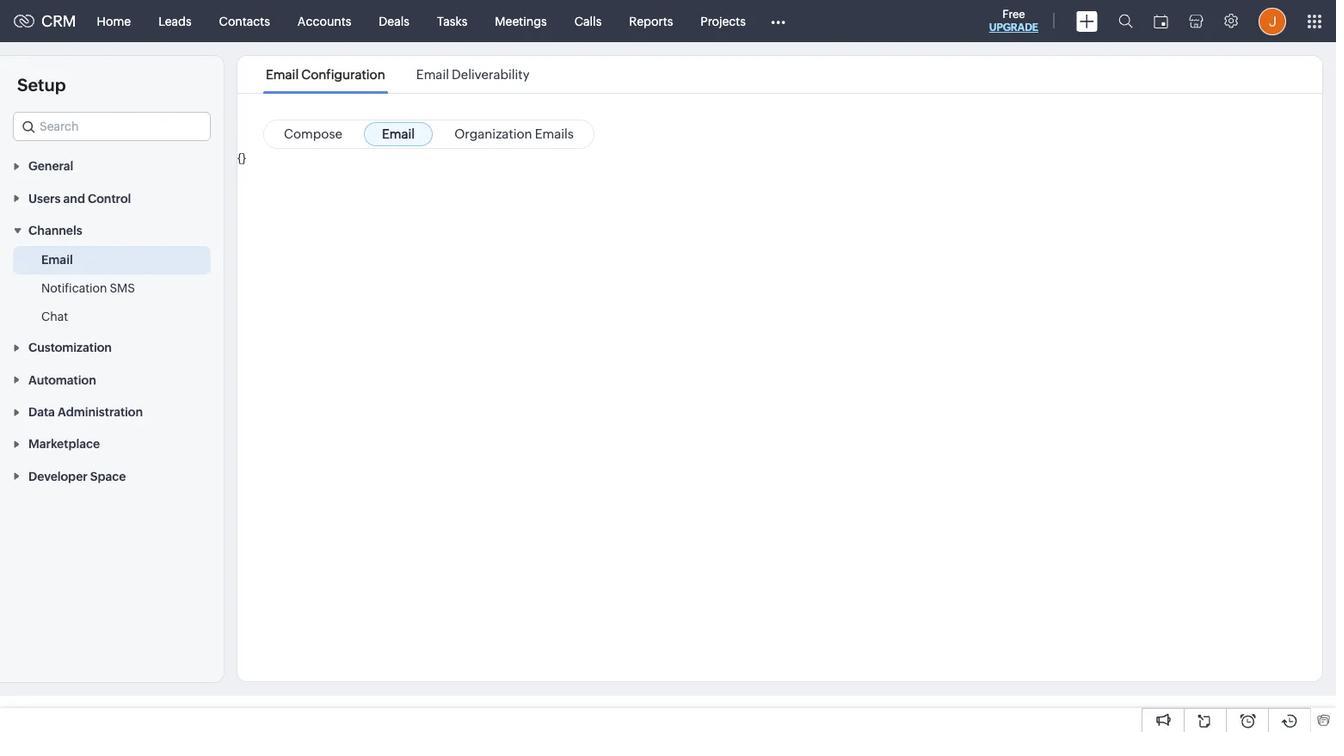 Task type: vqa. For each thing, say whether or not it's contained in the screenshot.
Notification at left
yes



Task type: describe. For each thing, give the bounding box(es) containing it.
crm link
[[14, 12, 76, 30]]

deliverability
[[452, 67, 530, 82]]

crm
[[41, 12, 76, 30]]

leads
[[158, 14, 192, 28]]

channels
[[28, 224, 82, 238]]

chat link
[[41, 308, 68, 325]]

space
[[90, 470, 126, 483]]

developer space button
[[0, 460, 224, 492]]

customization button
[[0, 331, 224, 364]]

search element
[[1108, 0, 1144, 42]]

customization
[[28, 341, 112, 355]]

sms
[[110, 281, 135, 295]]

Other Modules field
[[760, 7, 797, 35]]

marketplace
[[28, 438, 100, 451]]

setup
[[17, 75, 66, 95]]

general button
[[0, 150, 224, 182]]

profile image
[[1259, 7, 1287, 35]]

accounts link
[[284, 0, 365, 42]]

projects
[[701, 14, 746, 28]]

tasks link
[[423, 0, 481, 42]]

and
[[63, 192, 85, 205]]

automation button
[[0, 364, 224, 396]]

search image
[[1119, 14, 1133, 28]]

emails
[[535, 127, 574, 141]]

email inside channels region
[[41, 253, 73, 267]]

meetings link
[[481, 0, 561, 42]]

contacts link
[[205, 0, 284, 42]]

home
[[97, 14, 131, 28]]

Search text field
[[14, 113, 210, 140]]

{}
[[238, 151, 246, 165]]

administration
[[58, 405, 143, 419]]

control
[[88, 192, 131, 205]]

accounts
[[298, 14, 351, 28]]

general
[[28, 160, 73, 173]]

email deliverability link
[[414, 67, 532, 82]]

chat
[[41, 310, 68, 324]]

1 horizontal spatial email link
[[364, 122, 433, 146]]

email configuration link
[[263, 67, 388, 82]]

1 vertical spatial email link
[[41, 251, 73, 269]]

calls
[[575, 14, 602, 28]]

users and control
[[28, 192, 131, 205]]

upgrade
[[990, 22, 1039, 34]]

email configuration
[[266, 67, 385, 82]]

list containing email configuration
[[250, 56, 545, 93]]

marketplace button
[[0, 428, 224, 460]]

channels region
[[0, 246, 224, 331]]



Task type: locate. For each thing, give the bounding box(es) containing it.
0 vertical spatial email link
[[364, 122, 433, 146]]

0 horizontal spatial email link
[[41, 251, 73, 269]]

email down tasks at the left top of the page
[[416, 67, 449, 82]]

notification sms link
[[41, 280, 135, 297]]

free upgrade
[[990, 8, 1039, 34]]

email left configuration on the left of the page
[[266, 67, 299, 82]]

calendar image
[[1154, 14, 1169, 28]]

notification sms
[[41, 281, 135, 295]]

email
[[266, 67, 299, 82], [416, 67, 449, 82], [382, 127, 415, 141], [41, 253, 73, 267]]

projects link
[[687, 0, 760, 42]]

email down configuration on the left of the page
[[382, 127, 415, 141]]

reports
[[629, 14, 673, 28]]

tasks
[[437, 14, 468, 28]]

contacts
[[219, 14, 270, 28]]

notification
[[41, 281, 107, 295]]

data administration
[[28, 405, 143, 419]]

compose
[[284, 127, 343, 141]]

home link
[[83, 0, 145, 42]]

meetings
[[495, 14, 547, 28]]

developer
[[28, 470, 88, 483]]

users and control button
[[0, 182, 224, 214]]

leads link
[[145, 0, 205, 42]]

organization
[[455, 127, 532, 141]]

automation
[[28, 373, 96, 387]]

configuration
[[301, 67, 385, 82]]

free
[[1003, 8, 1025, 21]]

email link
[[364, 122, 433, 146], [41, 251, 73, 269]]

profile element
[[1249, 0, 1297, 42]]

users
[[28, 192, 61, 205]]

data administration button
[[0, 396, 224, 428]]

email down channels
[[41, 253, 73, 267]]

email deliverability
[[416, 67, 530, 82]]

list
[[250, 56, 545, 93]]

developer space
[[28, 470, 126, 483]]

organization emails
[[455, 127, 574, 141]]

deals
[[379, 14, 410, 28]]

create menu element
[[1066, 0, 1108, 42]]

reports link
[[616, 0, 687, 42]]

email link down channels
[[41, 251, 73, 269]]

organization emails link
[[436, 122, 592, 146]]

None field
[[13, 112, 211, 141]]

email link down configuration on the left of the page
[[364, 122, 433, 146]]

compose link
[[266, 122, 361, 146]]

deals link
[[365, 0, 423, 42]]

calls link
[[561, 0, 616, 42]]

create menu image
[[1077, 11, 1098, 31]]

data
[[28, 405, 55, 419]]

channels button
[[0, 214, 224, 246]]



